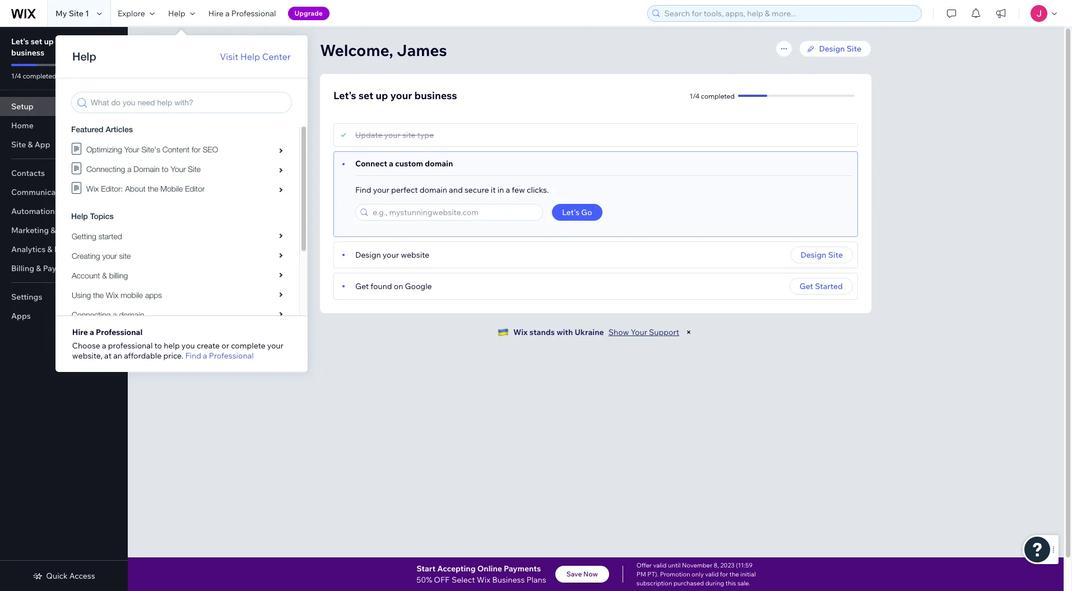 Task type: locate. For each thing, give the bounding box(es) containing it.
valid
[[653, 562, 667, 570], [705, 571, 719, 579]]

2 vertical spatial let's
[[562, 207, 580, 218]]

stands
[[530, 327, 555, 338]]

1 get from the left
[[355, 281, 369, 292]]

communications
[[11, 187, 74, 197]]

a up the "choose"
[[90, 327, 94, 338]]

1 vertical spatial find
[[185, 351, 201, 361]]

design site inside design site button
[[801, 250, 843, 260]]

billing & payments button
[[0, 259, 128, 278]]

help right "visit"
[[240, 51, 260, 62]]

1/4 completed
[[11, 72, 56, 80], [690, 92, 735, 100]]

0 horizontal spatial 1/4
[[11, 72, 21, 80]]

0 horizontal spatial payments
[[43, 264, 80, 274]]

your right complete
[[267, 341, 284, 351]]

let's set up your business down my
[[11, 36, 72, 58]]

0 horizontal spatial wix
[[477, 575, 491, 585]]

get left found
[[355, 281, 369, 292]]

1 horizontal spatial hire a professional
[[208, 8, 276, 19]]

& for marketing
[[51, 225, 56, 235]]

1 horizontal spatial valid
[[705, 571, 719, 579]]

0 horizontal spatial let's
[[11, 36, 29, 47]]

1 horizontal spatial up
[[376, 89, 388, 102]]

my site 1
[[56, 8, 89, 19]]

payments down analytics & reports popup button
[[43, 264, 80, 274]]

a right in
[[506, 185, 510, 195]]

visit help center link
[[220, 50, 291, 63]]

0 vertical spatial let's
[[11, 36, 29, 47]]

start accepting online payments 50% off select wix business plans
[[417, 564, 546, 585]]

seo
[[58, 225, 74, 235]]

0 vertical spatial business
[[11, 48, 44, 58]]

up inside sidebar "element"
[[44, 36, 54, 47]]

1 vertical spatial completed
[[701, 92, 735, 100]]

0 vertical spatial up
[[44, 36, 54, 47]]

complete
[[231, 341, 265, 351]]

design
[[819, 44, 845, 54], [355, 250, 381, 260], [801, 250, 827, 260]]

connect
[[355, 159, 387, 169]]

& left app on the left top
[[28, 140, 33, 150]]

find for find your perfect domain and secure it in a few clicks.
[[355, 185, 371, 195]]

a left an in the bottom left of the page
[[102, 341, 106, 351]]

& inside popup button
[[51, 225, 56, 235]]

valid up pt).
[[653, 562, 667, 570]]

help right explore
[[168, 8, 185, 19]]

initial
[[741, 571, 756, 579]]

hire right help button
[[208, 8, 224, 19]]

connect a custom domain
[[355, 159, 453, 169]]

business up setup
[[11, 48, 44, 58]]

let's inside let's set up your business
[[11, 36, 29, 47]]

1 horizontal spatial set
[[359, 89, 373, 102]]

site
[[69, 8, 83, 19], [847, 44, 862, 54], [11, 140, 26, 150], [828, 250, 843, 260]]

a right you
[[203, 351, 207, 361]]

get left started
[[800, 281, 814, 292]]

now
[[584, 570, 598, 579]]

e.g., mystunningwebsite.com field
[[369, 205, 539, 220]]

valid up during
[[705, 571, 719, 579]]

and
[[449, 185, 463, 195]]

professional
[[231, 8, 276, 19], [96, 327, 143, 338], [209, 351, 254, 361]]

marketing & seo button
[[0, 221, 128, 240]]

0 horizontal spatial help
[[168, 8, 185, 19]]

hire a professional
[[208, 8, 276, 19], [72, 327, 143, 338]]

domain up find your perfect domain and secure it in a few clicks.
[[425, 159, 453, 169]]

1 vertical spatial payments
[[504, 564, 541, 574]]

google
[[405, 281, 432, 292]]

0 vertical spatial hire a professional
[[208, 8, 276, 19]]

0 horizontal spatial 1/4 completed
[[11, 72, 56, 80]]

offer valid until november 8, 2023 (11:59 pm pt). promotion only valid for the initial subscription purchased during this sale.
[[637, 562, 756, 588]]

create
[[197, 341, 220, 351]]

0 horizontal spatial set
[[31, 36, 42, 47]]

0 horizontal spatial completed
[[23, 72, 56, 80]]

let's go
[[562, 207, 592, 218]]

business up type
[[415, 89, 457, 102]]

automations link
[[0, 202, 128, 221]]

quick
[[46, 571, 68, 581]]

0 horizontal spatial up
[[44, 36, 54, 47]]

0 horizontal spatial business
[[11, 48, 44, 58]]

online
[[478, 564, 502, 574]]

a up "visit"
[[225, 8, 230, 19]]

get started button
[[790, 278, 853, 295]]

business inside let's set up your business
[[11, 48, 44, 58]]

1 horizontal spatial business
[[415, 89, 457, 102]]

1 vertical spatial 1/4 completed
[[690, 92, 735, 100]]

quick access
[[46, 571, 95, 581]]

1 horizontal spatial let's set up your business
[[334, 89, 457, 102]]

payments up business
[[504, 564, 541, 574]]

upgrade
[[295, 9, 323, 17]]

payments inside popup button
[[43, 264, 80, 274]]

purchased
[[674, 580, 704, 588]]

find right price.
[[185, 351, 201, 361]]

0 vertical spatial completed
[[23, 72, 56, 80]]

1 horizontal spatial payments
[[504, 564, 541, 574]]

communications button
[[0, 183, 128, 202]]

billing & payments
[[11, 264, 80, 274]]

analytics
[[11, 244, 46, 255]]

find down connect
[[355, 185, 371, 195]]

wix left stands
[[514, 327, 528, 338]]

0 vertical spatial professional
[[231, 8, 276, 19]]

site inside button
[[828, 250, 843, 260]]

& right billing
[[36, 264, 41, 274]]

1 vertical spatial professional
[[96, 327, 143, 338]]

1 vertical spatial 1/4
[[690, 92, 700, 100]]

1 horizontal spatial 1/4
[[690, 92, 700, 100]]

completed inside sidebar "element"
[[23, 72, 56, 80]]

completed
[[23, 72, 56, 80], [701, 92, 735, 100]]

professional
[[108, 341, 153, 351]]

in
[[498, 185, 504, 195]]

find a professional link
[[185, 351, 254, 361]]

wix down online
[[477, 575, 491, 585]]

1 horizontal spatial get
[[800, 281, 814, 292]]

1 horizontal spatial wix
[[514, 327, 528, 338]]

apps button
[[0, 307, 128, 326]]

on
[[394, 281, 403, 292]]

0 vertical spatial help
[[168, 8, 185, 19]]

1 vertical spatial wix
[[477, 575, 491, 585]]

let's set up your business up 'update your site type'
[[334, 89, 457, 102]]

1 vertical spatial let's set up your business
[[334, 89, 457, 102]]

1 vertical spatial design site
[[801, 250, 843, 260]]

your
[[55, 36, 72, 47], [391, 89, 412, 102], [384, 130, 401, 140], [373, 185, 390, 195], [383, 250, 399, 260], [267, 341, 284, 351]]

design down search for tools, apps, help & more... field in the top of the page
[[819, 44, 845, 54]]

0 vertical spatial find
[[355, 185, 371, 195]]

hire a professional up visit help center 'link'
[[208, 8, 276, 19]]

0 vertical spatial valid
[[653, 562, 667, 570]]

find a professional
[[185, 351, 254, 361]]

wix inside 'start accepting online payments 50% off select wix business plans'
[[477, 575, 491, 585]]

0 horizontal spatial let's set up your business
[[11, 36, 72, 58]]

november
[[682, 562, 713, 570]]

website,
[[72, 351, 103, 361]]

0 vertical spatial let's set up your business
[[11, 36, 72, 58]]

domain left and
[[420, 185, 447, 195]]

wix stands with ukraine show your support
[[514, 327, 680, 338]]

access
[[69, 571, 95, 581]]

design up get started
[[801, 250, 827, 260]]

1 horizontal spatial help
[[240, 51, 260, 62]]

start
[[417, 564, 436, 574]]

site inside dropdown button
[[11, 140, 26, 150]]

get started
[[800, 281, 843, 292]]

0 vertical spatial 1/4
[[11, 72, 21, 80]]

settings link
[[0, 288, 128, 307]]

your up 'update your site type'
[[391, 89, 412, 102]]

& for billing
[[36, 264, 41, 274]]

1 vertical spatial domain
[[420, 185, 447, 195]]

0 horizontal spatial get
[[355, 281, 369, 292]]

0 vertical spatial set
[[31, 36, 42, 47]]

hire up the "choose"
[[72, 327, 88, 338]]

& inside dropdown button
[[28, 140, 33, 150]]

0 vertical spatial 1/4 completed
[[11, 72, 56, 80]]

2 vertical spatial professional
[[209, 351, 254, 361]]

0 vertical spatial domain
[[425, 159, 453, 169]]

site & app button
[[0, 135, 128, 154]]

1 vertical spatial business
[[415, 89, 457, 102]]

1 horizontal spatial find
[[355, 185, 371, 195]]

1 horizontal spatial completed
[[701, 92, 735, 100]]

help
[[168, 8, 185, 19], [240, 51, 260, 62]]

site
[[402, 130, 416, 140]]

website
[[401, 250, 430, 260]]

design site
[[819, 44, 862, 54], [801, 250, 843, 260]]

marketing
[[11, 225, 49, 235]]

type
[[417, 130, 434, 140]]

set inside let's set up your business
[[31, 36, 42, 47]]

your inside sidebar "element"
[[55, 36, 72, 47]]

your down my
[[55, 36, 72, 47]]

& left reports
[[47, 244, 52, 255]]

billing
[[11, 264, 34, 274]]

0 horizontal spatial find
[[185, 351, 201, 361]]

1/4 completed inside sidebar "element"
[[11, 72, 56, 80]]

offer
[[637, 562, 652, 570]]

2 get from the left
[[800, 281, 814, 292]]

design inside design site button
[[801, 250, 827, 260]]

hire a professional up at
[[72, 327, 143, 338]]

0 vertical spatial payments
[[43, 264, 80, 274]]

update your site type
[[355, 130, 434, 140]]

0 horizontal spatial hire
[[72, 327, 88, 338]]

to
[[154, 341, 162, 351]]

0 vertical spatial hire
[[208, 8, 224, 19]]

home
[[11, 121, 34, 131]]

1 vertical spatial set
[[359, 89, 373, 102]]

0 horizontal spatial valid
[[653, 562, 667, 570]]

hire
[[208, 8, 224, 19], [72, 327, 88, 338]]

my
[[56, 8, 67, 19]]

2 horizontal spatial let's
[[562, 207, 580, 218]]

& for analytics
[[47, 244, 52, 255]]

1 vertical spatial help
[[240, 51, 260, 62]]

your left perfect at top
[[373, 185, 390, 195]]

1 vertical spatial let's
[[334, 89, 356, 102]]

get inside button
[[800, 281, 814, 292]]

0 horizontal spatial hire a professional
[[72, 327, 143, 338]]

& left seo
[[51, 225, 56, 235]]

your
[[631, 327, 647, 338]]

find your perfect domain and secure it in a few clicks.
[[355, 185, 549, 195]]



Task type: describe. For each thing, give the bounding box(es) containing it.
this
[[726, 580, 736, 588]]

let's set up your business inside sidebar "element"
[[11, 36, 72, 58]]

a left custom
[[389, 159, 394, 169]]

design inside the design site link
[[819, 44, 845, 54]]

setup
[[11, 101, 33, 112]]

automations
[[11, 206, 59, 216]]

& for site
[[28, 140, 33, 150]]

a inside choose a professional to help you create or complete your website, at an affordable price.
[[102, 341, 106, 351]]

1 horizontal spatial hire
[[208, 8, 224, 19]]

save now
[[567, 570, 598, 579]]

go
[[581, 207, 592, 218]]

visit
[[220, 51, 238, 62]]

get for get started
[[800, 281, 814, 292]]

app
[[35, 140, 50, 150]]

save now button
[[555, 566, 609, 583]]

home link
[[0, 116, 128, 135]]

analytics & reports button
[[0, 240, 128, 259]]

off
[[434, 575, 450, 585]]

the
[[730, 571, 739, 579]]

professional for hire a professional link
[[231, 8, 276, 19]]

get for get found on google
[[355, 281, 369, 292]]

accepting
[[437, 564, 476, 574]]

your inside choose a professional to help you create or complete your website, at an affordable price.
[[267, 341, 284, 351]]

clicks.
[[527, 185, 549, 195]]

contacts button
[[0, 164, 128, 183]]

perfect
[[391, 185, 418, 195]]

payments inside 'start accepting online payments 50% off select wix business plans'
[[504, 564, 541, 574]]

design site button
[[791, 247, 853, 264]]

your left the site on the top left of page
[[384, 130, 401, 140]]

update
[[355, 130, 383, 140]]

your left website
[[383, 250, 399, 260]]

during
[[706, 580, 725, 588]]

few
[[512, 185, 525, 195]]

design your website
[[355, 250, 430, 260]]

help inside button
[[168, 8, 185, 19]]

1 vertical spatial up
[[376, 89, 388, 102]]

0 vertical spatial wix
[[514, 327, 528, 338]]

upgrade button
[[288, 7, 330, 20]]

with
[[557, 327, 573, 338]]

find for find a professional
[[185, 351, 201, 361]]

settings
[[11, 292, 42, 302]]

apps
[[11, 311, 31, 321]]

analytics & reports
[[11, 244, 84, 255]]

only
[[692, 571, 704, 579]]

until
[[668, 562, 681, 570]]

welcome, james
[[320, 40, 447, 60]]

help inside 'link'
[[240, 51, 260, 62]]

or
[[222, 341, 229, 351]]

business
[[492, 575, 525, 585]]

domain for custom
[[425, 159, 453, 169]]

choose
[[72, 341, 100, 351]]

help button
[[161, 0, 202, 27]]

support
[[649, 327, 680, 338]]

choose a professional to help you create or complete your website, at an affordable price.
[[72, 341, 284, 361]]

visit help center
[[220, 51, 291, 62]]

50%
[[417, 575, 432, 585]]

1 vertical spatial hire
[[72, 327, 88, 338]]

show your support button
[[609, 327, 680, 338]]

price.
[[163, 351, 183, 361]]

get found on google
[[355, 281, 432, 292]]

1/4 inside sidebar "element"
[[11, 72, 21, 80]]

professional for find a professional link
[[209, 351, 254, 361]]

1
[[85, 8, 89, 19]]

8,
[[714, 562, 719, 570]]

let's go button
[[552, 204, 602, 221]]

at
[[104, 351, 112, 361]]

let's inside button
[[562, 207, 580, 218]]

sidebar element
[[0, 27, 128, 591]]

select
[[452, 575, 475, 585]]

1 vertical spatial valid
[[705, 571, 719, 579]]

hire a professional link
[[202, 0, 283, 27]]

1 horizontal spatial 1/4 completed
[[690, 92, 735, 100]]

welcome,
[[320, 40, 393, 60]]

domain for perfect
[[420, 185, 447, 195]]

0 vertical spatial design site
[[819, 44, 862, 54]]

1 horizontal spatial let's
[[334, 89, 356, 102]]

pm
[[637, 571, 646, 579]]

found
[[371, 281, 392, 292]]

marketing & seo
[[11, 225, 74, 235]]

1 vertical spatial hire a professional
[[72, 327, 143, 338]]

2023
[[721, 562, 735, 570]]

custom
[[395, 159, 423, 169]]

Search for tools, apps, help & more... field
[[661, 6, 918, 21]]

secure
[[465, 185, 489, 195]]

an
[[113, 351, 122, 361]]

design up found
[[355, 250, 381, 260]]

save
[[567, 570, 582, 579]]

pt).
[[648, 571, 659, 579]]

explore
[[118, 8, 145, 19]]

center
[[262, 51, 291, 62]]

setup link
[[0, 97, 128, 116]]

you
[[182, 341, 195, 351]]

james
[[397, 40, 447, 60]]

sale.
[[738, 580, 751, 588]]

promotion
[[660, 571, 691, 579]]

it
[[491, 185, 496, 195]]

(11:59
[[736, 562, 753, 570]]

for
[[720, 571, 728, 579]]

site & app
[[11, 140, 50, 150]]



Task type: vqa. For each thing, say whether or not it's contained in the screenshot.
Booking Services
no



